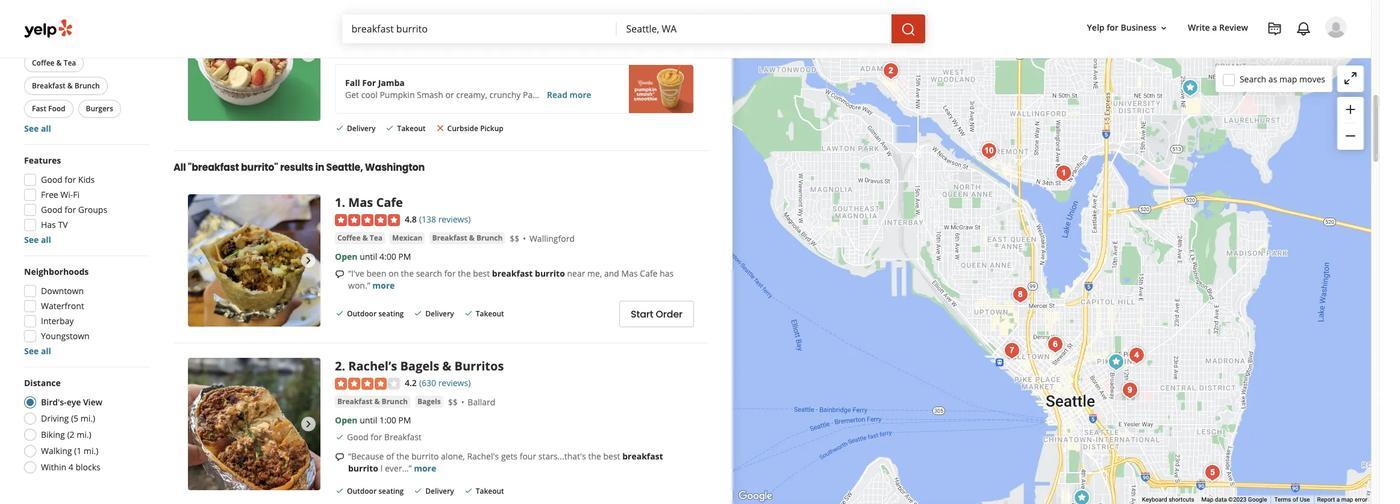 Task type: locate. For each thing, give the bounding box(es) containing it.
1 previous image from the top
[[193, 47, 207, 62]]

breakfast & brunch for rightmost breakfast & brunch link
[[432, 233, 503, 243]]

jack in the box image
[[1070, 486, 1094, 505]]

juice bars & smoothies button
[[387, 27, 474, 39]]

breakfast down the 4.2 star rating image
[[337, 397, 373, 407]]

until up been
[[360, 251, 377, 263]]

all for downtown
[[41, 346, 51, 357]]

3 see all button from the top
[[24, 346, 51, 357]]

(82
[[419, 8, 431, 19]]

takeout for 16 checkmark v2 icon below 'rachel's'
[[476, 487, 504, 497]]

bagels
[[400, 359, 439, 375], [417, 397, 441, 407]]

more link right ever..."
[[414, 463, 436, 475]]

1 outdoor seating from the top
[[347, 309, 404, 320]]

won."
[[348, 280, 370, 292]]

2 horizontal spatial burrito
[[535, 268, 565, 280]]

see all down has
[[24, 234, 51, 246]]

1 vertical spatial good
[[41, 204, 62, 216]]

i
[[380, 463, 383, 475]]

1 horizontal spatial cafe
[[640, 268, 658, 280]]

1 vertical spatial reviews)
[[438, 214, 471, 226]]

0 vertical spatial best
[[473, 268, 490, 280]]

1
[[335, 195, 342, 211]]

mi.) right (5 at the bottom left of the page
[[81, 413, 95, 425]]

3 until from the top
[[360, 415, 377, 427]]

until left 1:00
[[360, 415, 377, 427]]

1 vertical spatial coffee & tea
[[337, 233, 383, 243]]

. up '4.8 star rating' image
[[342, 195, 345, 211]]

burgers button
[[78, 100, 121, 118]]

delivery down alone,
[[425, 487, 454, 497]]

$$ down (630 reviews)
[[448, 397, 458, 409]]

1 horizontal spatial coffee & tea button
[[335, 233, 385, 245]]

2 vertical spatial breakfast & brunch
[[337, 397, 408, 407]]

1 vertical spatial tea
[[370, 233, 383, 243]]

mas up '4.8 star rating' image
[[348, 195, 373, 211]]

0 vertical spatial breakfast
[[492, 268, 533, 280]]

1 seating from the top
[[378, 309, 404, 320]]

reviews) right (138
[[438, 214, 471, 226]]

breakfast & brunch button inside group
[[24, 77, 108, 95]]

seating for 16 checkmark v2 icon underneath 16 speech v2 image
[[378, 487, 404, 497]]

seating down ever..."
[[378, 487, 404, 497]]

mi.) right (1
[[84, 446, 98, 457]]

of for terms
[[1293, 497, 1298, 504]]

for inside "button"
[[1107, 22, 1119, 33]]

1 vertical spatial open
[[335, 251, 358, 263]]

of
[[386, 451, 394, 463], [1293, 497, 1298, 504]]

16 checkmark v2 image down pumpkin
[[385, 123, 395, 133]]

peloton image
[[1118, 379, 1142, 403]]

1 vertical spatial coffee
[[337, 233, 361, 243]]

takeout down near me, and mas cafe has won."
[[476, 309, 504, 320]]

previous image
[[193, 47, 207, 62], [193, 418, 207, 432]]

2 outdoor seating from the top
[[347, 487, 404, 497]]

coffee & tea down category
[[32, 58, 76, 68]]

write a review link
[[1183, 17, 1253, 39]]

coffee & tea button down '4.8 star rating' image
[[335, 233, 385, 245]]

parfait
[[523, 89, 549, 101]]

1 horizontal spatial breakfast & brunch button
[[335, 396, 410, 409]]

breakfast & brunch button for bottom breakfast & brunch link
[[335, 396, 410, 409]]

2 all from the top
[[41, 234, 51, 246]]

outdoor seating
[[347, 309, 404, 320], [347, 487, 404, 497]]

0 horizontal spatial coffee & tea button
[[24, 54, 84, 72]]

breakfast
[[32, 81, 65, 91], [432, 233, 467, 243], [337, 397, 373, 407], [384, 432, 422, 443]]

seating down on on the left of page
[[378, 309, 404, 320]]

next image
[[301, 47, 316, 62], [301, 254, 316, 268], [301, 418, 316, 432]]

16 checkmark v2 image up 16 speech v2 image
[[335, 433, 345, 443]]

16 checkmark v2 image
[[385, 123, 395, 133], [413, 487, 423, 496]]

2 vertical spatial pm
[[398, 415, 411, 427]]

0 vertical spatial see all
[[24, 123, 51, 134]]

shortcuts
[[1169, 497, 1194, 504]]

2 seating from the top
[[378, 487, 404, 497]]

bars
[[409, 27, 425, 37]]

1 vertical spatial breakfast
[[622, 451, 663, 463]]

0 vertical spatial breakfast & brunch button
[[24, 77, 108, 95]]

best right the stars...that's on the left
[[603, 451, 620, 463]]

see all
[[24, 123, 51, 134], [24, 234, 51, 246], [24, 346, 51, 357]]

& right bars
[[427, 27, 432, 37]]

breakfast up fast food
[[32, 81, 65, 91]]

the right search
[[458, 268, 471, 280]]

breakfast & brunch up 'food'
[[32, 81, 100, 91]]

previous image for open until 9:00 pm
[[193, 47, 207, 62]]

1 horizontal spatial mas
[[621, 268, 638, 280]]

2 until from the top
[[360, 251, 377, 263]]

fast food button
[[24, 100, 73, 118]]

1 horizontal spatial burrito
[[411, 451, 439, 463]]

outdoor down "because
[[347, 487, 377, 497]]

pm right 4:00
[[398, 251, 411, 263]]

1 vertical spatial map
[[1341, 497, 1353, 504]]

user profile image
[[1325, 16, 1347, 38]]

coffee & tea for leftmost coffee & tea button
[[32, 58, 76, 68]]

a right the report
[[1337, 497, 1340, 504]]

1 horizontal spatial of
[[1293, 497, 1298, 504]]

3 see from the top
[[24, 346, 39, 357]]

bang bang cafe image
[[1000, 339, 1024, 363]]

the
[[401, 268, 414, 280], [458, 268, 471, 280], [396, 451, 409, 463], [588, 451, 601, 463]]

good up "because
[[347, 432, 369, 443]]

tea for bottom coffee & tea button
[[370, 233, 383, 243]]

see all button down youngstown
[[24, 346, 51, 357]]

option group containing distance
[[20, 378, 149, 478]]

read
[[547, 89, 567, 101]]

2 pm from the top
[[398, 251, 411, 263]]

see all button for good for kids
[[24, 234, 51, 246]]

3 next image from the top
[[301, 418, 316, 432]]

see for good for kids
[[24, 234, 39, 246]]

1 vertical spatial next image
[[301, 254, 316, 268]]

next image for 1 . mas cafe
[[301, 254, 316, 268]]

0 horizontal spatial $$
[[448, 397, 458, 409]]

brunch up burgers
[[75, 81, 100, 91]]

1 vertical spatial more
[[372, 280, 395, 292]]

taco bell image
[[907, 36, 931, 61]]

open up 16 speech v2 icon
[[335, 251, 358, 263]]

mexican
[[392, 233, 423, 243]]

juice bars & smoothies
[[389, 27, 472, 37]]

has tv
[[41, 219, 68, 231]]

1 vertical spatial until
[[360, 251, 377, 263]]

reviews) right (630
[[438, 378, 471, 389]]

0 vertical spatial tea
[[64, 58, 76, 68]]

open until 4:00 pm
[[335, 251, 411, 263]]

good up free
[[41, 174, 62, 186]]

0 horizontal spatial breakfast & brunch button
[[24, 77, 108, 95]]

coffee down category
[[32, 58, 55, 68]]

mi.) right (2
[[77, 430, 91, 441]]

map for error
[[1341, 497, 1353, 504]]

1 horizontal spatial tea
[[370, 233, 383, 243]]

16 checkmark v2 image down 16 speech v2 image
[[335, 487, 345, 496]]

0 horizontal spatial breakfast
[[492, 268, 533, 280]]

see all button
[[24, 123, 51, 134], [24, 234, 51, 246], [24, 346, 51, 357]]

cafe up '4.8 star rating' image
[[376, 195, 403, 211]]

mi.) for walking (1 mi.)
[[84, 446, 98, 457]]

see all down fast
[[24, 123, 51, 134]]

1 . from the top
[[342, 195, 345, 211]]

. left rachel's
[[342, 359, 345, 375]]

reviews) for bagels
[[438, 378, 471, 389]]

none field near
[[626, 22, 882, 36]]

and
[[604, 268, 619, 280]]

1 vertical spatial .
[[342, 359, 345, 375]]

skillet capitol hill image
[[1125, 344, 1149, 368]]

for up wi-
[[65, 174, 76, 186]]

burrito down "because
[[348, 463, 378, 475]]

use
[[1300, 497, 1310, 504]]

map data ©2023 google
[[1202, 497, 1267, 504]]

see all for good for kids
[[24, 234, 51, 246]]

see all for downtown
[[24, 346, 51, 357]]

0 vertical spatial pm
[[398, 45, 411, 57]]

2 vertical spatial open
[[335, 415, 358, 427]]

takeout left 16 close v2 'image'
[[397, 124, 426, 134]]

2 see from the top
[[24, 234, 39, 246]]

1 vertical spatial breakfast & brunch
[[432, 233, 503, 243]]

tv
[[58, 219, 68, 231]]

coffee & tea inside group
[[32, 58, 76, 68]]

open up 16 speech v2 image
[[335, 415, 358, 427]]

rachel's bagels & burritos link
[[348, 359, 504, 375]]

0 horizontal spatial map
[[1280, 73, 1297, 85]]

for down open until 1:00 pm
[[371, 432, 382, 443]]

0 vertical spatial delivery
[[347, 124, 376, 134]]

1 vertical spatial delivery
[[425, 309, 454, 320]]

order
[[656, 308, 683, 321]]

for right yelp
[[1107, 22, 1119, 33]]

1 horizontal spatial map
[[1341, 497, 1353, 504]]

i ever..." more
[[378, 463, 436, 475]]

more down been
[[372, 280, 395, 292]]

1 vertical spatial outdoor
[[347, 487, 377, 497]]

16 checkmark v2 image down i ever..." more
[[413, 487, 423, 496]]

open down sandwiches link
[[335, 45, 358, 57]]

search
[[416, 268, 442, 280]]

1 vertical spatial brunch
[[477, 233, 503, 243]]

more right 'read'
[[570, 89, 591, 101]]

1 pm from the top
[[398, 45, 411, 57]]

0 vertical spatial all
[[41, 123, 51, 134]]

1 vertical spatial slideshow element
[[188, 195, 321, 327]]

a for report
[[1337, 497, 1340, 504]]

1 vertical spatial seating
[[378, 487, 404, 497]]

1 horizontal spatial coffee & tea
[[337, 233, 383, 243]]

2 vertical spatial next image
[[301, 418, 316, 432]]

map right as
[[1280, 73, 1297, 85]]

best right search
[[473, 268, 490, 280]]

& down (138 reviews)
[[469, 233, 475, 243]]

1 horizontal spatial breakfast
[[622, 451, 663, 463]]

. for 2
[[342, 359, 345, 375]]

1 vertical spatial mas
[[621, 268, 638, 280]]

2 outdoor from the top
[[347, 487, 377, 497]]

group containing features
[[20, 155, 149, 246]]

yelp for business
[[1087, 22, 1157, 33]]

16 close v2 image
[[435, 123, 445, 133]]

"i've
[[348, 268, 364, 280]]

1 vertical spatial bagels
[[417, 397, 441, 407]]

coffee down '4.8 star rating' image
[[337, 233, 361, 243]]

takeout down breakfast burrito
[[476, 487, 504, 497]]

as
[[1269, 73, 1277, 85]]

3 all from the top
[[41, 346, 51, 357]]

2 vertical spatial see
[[24, 346, 39, 357]]

delivery down search
[[425, 309, 454, 320]]

until for mas
[[360, 251, 377, 263]]

see all button down has
[[24, 234, 51, 246]]

2 see all button from the top
[[24, 234, 51, 246]]

zoom out image
[[1343, 129, 1358, 144]]

keyboard shortcuts
[[1142, 497, 1194, 504]]

cafe
[[376, 195, 403, 211], [640, 268, 658, 280]]

breakfast & brunch button
[[24, 77, 108, 95], [430, 233, 505, 245], [335, 396, 410, 409]]

$$ left wallingford
[[510, 233, 520, 245]]

2 see all from the top
[[24, 234, 51, 246]]

driving (5 mi.)
[[41, 413, 95, 425]]

16 checkmark v2 image down search
[[413, 309, 423, 319]]

open until 1:00 pm
[[335, 415, 411, 427]]

bagels down (630
[[417, 397, 441, 407]]

breakfast & brunch link up open until 1:00 pm
[[335, 396, 410, 409]]

16 speech v2 image
[[335, 453, 345, 463]]

category
[[24, 35, 62, 46]]

1 outdoor from the top
[[347, 309, 377, 320]]

4
[[69, 462, 73, 474]]

bagels button
[[415, 396, 443, 409]]

3 see all from the top
[[24, 346, 51, 357]]

terms of use
[[1274, 497, 1310, 504]]

outdoor seating down i on the bottom left
[[347, 487, 404, 497]]

3 pm from the top
[[398, 415, 411, 427]]

1 horizontal spatial coffee
[[337, 233, 361, 243]]

none field find
[[352, 22, 607, 36]]

1 horizontal spatial best
[[603, 451, 620, 463]]

1 vertical spatial of
[[1293, 497, 1298, 504]]

4.8 link
[[405, 213, 417, 226]]

get cool pumpkin smash or creamy, crunchy parfait bowls!
[[345, 89, 577, 101]]

best
[[473, 268, 490, 280], [603, 451, 620, 463]]

bird's-eye view
[[41, 397, 102, 408]]

review
[[1219, 22, 1248, 33]]

0 vertical spatial .
[[342, 195, 345, 211]]

pm right 1:00
[[398, 415, 411, 427]]

2 open from the top
[[335, 251, 358, 263]]

0 vertical spatial previous image
[[193, 47, 207, 62]]

cafe madeline image
[[1043, 333, 1068, 357]]

Find text field
[[352, 22, 607, 36]]

2 vertical spatial burrito
[[348, 463, 378, 475]]

1 horizontal spatial breakfast & brunch
[[337, 397, 408, 407]]

3.6 star rating image
[[335, 8, 400, 21]]

2 none field from the left
[[626, 22, 882, 36]]

group containing category
[[22, 35, 149, 135]]

2 vertical spatial all
[[41, 346, 51, 357]]

breakfast & brunch
[[32, 81, 100, 91], [432, 233, 503, 243], [337, 397, 408, 407]]

2 vertical spatial mi.)
[[84, 446, 98, 457]]

0 horizontal spatial jamba image
[[188, 0, 321, 121]]

pm right 9:00
[[398, 45, 411, 57]]

2 horizontal spatial brunch
[[477, 233, 503, 243]]

good for good for groups
[[41, 204, 62, 216]]

open until 9:00 pm
[[335, 45, 411, 57]]

burrito left near at left bottom
[[535, 268, 565, 280]]

slideshow element for 1
[[188, 195, 321, 327]]

seating
[[378, 309, 404, 320], [378, 487, 404, 497]]

2 vertical spatial brunch
[[382, 397, 408, 407]]

see all button down fast
[[24, 123, 51, 134]]

0 vertical spatial a
[[1212, 22, 1217, 33]]

until left 9:00
[[360, 45, 377, 57]]

outdoor seating for 16 checkmark v2 icon underneath 16 speech v2 image
[[347, 487, 404, 497]]

see down fast
[[24, 123, 39, 134]]

2 vertical spatial breakfast & brunch button
[[335, 396, 410, 409]]

rachel's
[[467, 451, 499, 463]]

0 horizontal spatial 16 checkmark v2 image
[[385, 123, 395, 133]]

coffee & tea inside coffee & tea link
[[337, 233, 383, 243]]

0 vertical spatial until
[[360, 45, 377, 57]]

0 vertical spatial $$
[[510, 233, 520, 245]]

0 horizontal spatial breakfast & brunch
[[32, 81, 100, 91]]

0 vertical spatial mi.)
[[81, 413, 95, 425]]

map for moves
[[1280, 73, 1297, 85]]

coffee & tea
[[32, 58, 76, 68], [337, 233, 383, 243]]

breakfast & brunch down the 4.2 star rating image
[[337, 397, 408, 407]]

seattle,
[[326, 161, 363, 175]]

burrito up i ever..." more
[[411, 451, 439, 463]]

map left error
[[1341, 497, 1353, 504]]

1 none field from the left
[[352, 22, 607, 36]]

within 4 blocks
[[41, 462, 100, 474]]

1 slideshow element from the top
[[188, 0, 321, 121]]

2 horizontal spatial breakfast & brunch
[[432, 233, 503, 243]]

read more
[[547, 89, 591, 101]]

for for kids
[[65, 174, 76, 186]]

more link down been
[[372, 280, 395, 292]]

breakfast & brunch button for rightmost breakfast & brunch link
[[430, 233, 505, 245]]

group
[[22, 35, 149, 135], [1337, 97, 1364, 150], [20, 155, 149, 246], [20, 266, 149, 358]]

3.6 (82 reviews)
[[405, 8, 466, 19]]

jamba image
[[188, 0, 321, 121], [1178, 76, 1202, 100]]

2 vertical spatial reviews)
[[438, 378, 471, 389]]

None field
[[352, 22, 607, 36], [626, 22, 882, 36]]

& up (630 reviews) link
[[442, 359, 451, 375]]

has
[[660, 268, 674, 280]]

breakfast & brunch button down (138 reviews)
[[430, 233, 505, 245]]

None search field
[[342, 14, 927, 43]]

. for 1
[[342, 195, 345, 211]]

in
[[315, 161, 324, 175]]

bagels up (630
[[400, 359, 439, 375]]

& up open until 1:00 pm
[[374, 397, 380, 407]]

open
[[335, 45, 358, 57], [335, 251, 358, 263], [335, 415, 358, 427]]

the up ever..."
[[396, 451, 409, 463]]

0 vertical spatial outdoor
[[347, 309, 377, 320]]

until for rachel's
[[360, 415, 377, 427]]

16 speech v2 image
[[335, 270, 345, 279]]

tea for leftmost coffee & tea button
[[64, 58, 76, 68]]

good down free
[[41, 204, 62, 216]]

see all down youngstown
[[24, 346, 51, 357]]

ihop image
[[1104, 350, 1128, 374]]

open for rachel's bagels & burritos
[[335, 415, 358, 427]]

16 checkmark v2 image up seattle,
[[335, 123, 345, 133]]

2 vertical spatial slideshow element
[[188, 359, 321, 491]]

3 slideshow element from the top
[[188, 359, 321, 491]]

0 horizontal spatial a
[[1212, 22, 1217, 33]]

(5
[[71, 413, 78, 425]]

takeout for 16 checkmark v2 icon underneath "i've been on the search for the best breakfast burrito
[[476, 309, 504, 320]]

0 horizontal spatial of
[[386, 451, 394, 463]]

1 vertical spatial mi.)
[[77, 430, 91, 441]]

washington
[[365, 161, 425, 175]]

1 vertical spatial takeout
[[476, 309, 504, 320]]

0 vertical spatial see all button
[[24, 123, 51, 134]]

1 horizontal spatial brunch
[[382, 397, 408, 407]]

pumpkin
[[380, 89, 415, 101]]

for for groups
[[65, 204, 76, 216]]

outdoor down won."
[[347, 309, 377, 320]]

2 . from the top
[[342, 359, 345, 375]]

cafe left the has
[[640, 268, 658, 280]]

16 checkmark v2 image down 'rachel's'
[[464, 487, 473, 496]]

mas right and
[[621, 268, 638, 280]]

0 horizontal spatial none field
[[352, 22, 607, 36]]

0 horizontal spatial coffee & tea
[[32, 58, 76, 68]]

start order link
[[619, 301, 694, 328]]

all down has
[[41, 234, 51, 246]]

1 next image from the top
[[301, 47, 316, 62]]

burgers
[[86, 104, 113, 114]]

1 horizontal spatial 16 checkmark v2 image
[[413, 487, 423, 496]]

see up distance
[[24, 346, 39, 357]]

tea up open until 4:00 pm
[[370, 233, 383, 243]]

2 slideshow element from the top
[[188, 195, 321, 327]]

0 vertical spatial open
[[335, 45, 358, 57]]

option group
[[20, 378, 149, 478]]

(138
[[419, 214, 436, 226]]

3 open from the top
[[335, 415, 358, 427]]

2 vertical spatial takeout
[[476, 487, 504, 497]]

a for write
[[1212, 22, 1217, 33]]

0 horizontal spatial more link
[[372, 280, 395, 292]]

mas
[[348, 195, 373, 211], [621, 268, 638, 280]]

see all button for downtown
[[24, 346, 51, 357]]

breakfast & brunch down (138 reviews)
[[432, 233, 503, 243]]

1 vertical spatial more link
[[414, 463, 436, 475]]

2 previous image from the top
[[193, 418, 207, 432]]

breakfast & brunch button up open until 1:00 pm
[[335, 396, 410, 409]]

2 vertical spatial see all
[[24, 346, 51, 357]]

brunch up near me, and mas cafe has won."
[[477, 233, 503, 243]]

burrito
[[535, 268, 565, 280], [411, 451, 439, 463], [348, 463, 378, 475]]

1 see from the top
[[24, 123, 39, 134]]

brunch up 1:00
[[382, 397, 408, 407]]

(138 reviews)
[[419, 214, 471, 226]]

1 vertical spatial outdoor seating
[[347, 487, 404, 497]]

breakfast down 1:00
[[384, 432, 422, 443]]

map region
[[724, 0, 1380, 505]]

slideshow element
[[188, 0, 321, 121], [188, 195, 321, 327], [188, 359, 321, 491]]

all
[[41, 123, 51, 134], [41, 234, 51, 246], [41, 346, 51, 357]]

breakfast & brunch button up 'food'
[[24, 77, 108, 95]]

4.8 star rating image
[[335, 215, 400, 227]]

2 next image from the top
[[301, 254, 316, 268]]

16 checkmark v2 image
[[335, 123, 345, 133], [335, 309, 345, 319], [413, 309, 423, 319], [464, 309, 473, 319], [335, 433, 345, 443], [335, 487, 345, 496], [464, 487, 473, 496]]

1 vertical spatial previous image
[[193, 418, 207, 432]]

for down wi-
[[65, 204, 76, 216]]

0 vertical spatial coffee & tea button
[[24, 54, 84, 72]]

1 vertical spatial see
[[24, 234, 39, 246]]



Task type: describe. For each thing, give the bounding box(es) containing it.
16 checkmark v2 image down "i've been on the search for the best breakfast burrito
[[464, 309, 473, 319]]

moves
[[1299, 73, 1325, 85]]

walking (1 mi.)
[[41, 446, 98, 457]]

1 horizontal spatial more
[[414, 463, 436, 475]]

expand map image
[[1343, 71, 1358, 85]]

(630 reviews) link
[[419, 377, 471, 390]]

features
[[24, 155, 61, 166]]

business
[[1121, 22, 1157, 33]]

user actions element
[[1078, 15, 1364, 89]]

outdoor for 16 checkmark v2 icon under 16 speech v2 icon
[[347, 309, 377, 320]]

near
[[567, 268, 585, 280]]

mi.) for biking (2 mi.)
[[77, 430, 91, 441]]

juice
[[389, 27, 407, 37]]

open for mas cafe
[[335, 251, 358, 263]]

4.2 star rating image
[[335, 378, 400, 390]]

the right on on the left of page
[[401, 268, 414, 280]]

1 vertical spatial coffee & tea button
[[335, 233, 385, 245]]

coffee & tea for bottom coffee & tea button
[[337, 233, 383, 243]]

Near text field
[[626, 22, 882, 36]]

search image
[[901, 22, 915, 37]]

outdoor for 16 checkmark v2 icon underneath 16 speech v2 image
[[347, 487, 377, 497]]

groups
[[78, 204, 107, 216]]

mexican button
[[390, 233, 425, 245]]

fi
[[73, 189, 80, 201]]

eye
[[67, 397, 81, 408]]

youngstown
[[41, 331, 90, 342]]

(630 reviews)
[[419, 378, 471, 389]]

burrito inside breakfast burrito
[[348, 463, 378, 475]]

all for good for kids
[[41, 234, 51, 246]]

more link for more
[[414, 463, 436, 475]]

0 horizontal spatial brunch
[[75, 81, 100, 91]]

four
[[520, 451, 536, 463]]

fall
[[345, 77, 360, 89]]

& down category
[[56, 58, 62, 68]]

or
[[446, 89, 454, 101]]

downtown
[[41, 286, 84, 297]]

(630
[[419, 378, 436, 389]]

crunchy
[[489, 89, 521, 101]]

previous image for open until 1:00 pm
[[193, 418, 207, 432]]

breakfast burrito
[[348, 451, 663, 475]]

report
[[1317, 497, 1335, 504]]

more link for on
[[372, 280, 395, 292]]

write
[[1188, 22, 1210, 33]]

mi.) for driving (5 mi.)
[[81, 413, 95, 425]]

"because
[[348, 451, 384, 463]]

0 vertical spatial more
[[570, 89, 591, 101]]

4:00
[[380, 251, 396, 263]]

bowls!
[[551, 89, 577, 101]]

bagels inside button
[[417, 397, 441, 407]]

sandwiches link
[[335, 27, 382, 39]]

biking
[[41, 430, 65, 441]]

$$ for cafe
[[510, 233, 520, 245]]

pm for cafe
[[398, 251, 411, 263]]

sandwiches
[[337, 27, 380, 37]]

breakfast inside breakfast burrito
[[622, 451, 663, 463]]

1 see all from the top
[[24, 123, 51, 134]]

0 horizontal spatial coffee
[[32, 58, 55, 68]]

fast
[[32, 104, 46, 114]]

1 open from the top
[[335, 45, 358, 57]]

pm for bagels
[[398, 415, 411, 427]]

error
[[1355, 497, 1368, 504]]

previous image
[[193, 254, 207, 268]]

data
[[1215, 497, 1227, 504]]

1 until from the top
[[360, 45, 377, 57]]

pickup
[[480, 124, 504, 134]]

for right search
[[444, 268, 456, 280]]

ballard
[[468, 397, 495, 409]]

mas cafe image
[[1052, 161, 1076, 185]]

free
[[41, 189, 58, 201]]

outdoor seating for 16 checkmark v2 icon under 16 speech v2 icon
[[347, 309, 404, 320]]

driving
[[41, 413, 69, 425]]

"breakfast
[[188, 161, 239, 175]]

0 horizontal spatial best
[[473, 268, 490, 280]]

mica's sweet coffee trujillo image
[[1201, 461, 1225, 485]]

1 vertical spatial breakfast & brunch link
[[335, 396, 410, 409]]

mas cafe image
[[188, 195, 321, 327]]

bird's-
[[41, 397, 67, 408]]

reviews) for cafe
[[438, 214, 471, 226]]

2 vertical spatial delivery
[[425, 487, 454, 497]]

delivery for 16 checkmark v2 icon above seattle,
[[347, 124, 376, 134]]

1 vertical spatial best
[[603, 451, 620, 463]]

sandwiches button
[[335, 27, 382, 39]]

terms of use link
[[1274, 497, 1310, 504]]

4.8
[[405, 214, 417, 226]]

0 vertical spatial takeout
[[397, 124, 426, 134]]

keyboard
[[1142, 497, 1167, 504]]

search as map moves
[[1240, 73, 1325, 85]]

0 horizontal spatial more
[[372, 280, 395, 292]]

cafe con todo image
[[977, 139, 1001, 163]]

near me, and mas cafe has won."
[[348, 268, 674, 292]]

write a review
[[1188, 22, 1248, 33]]

slideshow element for 2
[[188, 359, 321, 491]]

gets
[[501, 451, 518, 463]]

been
[[367, 268, 386, 280]]

breakfast & brunch for bottom breakfast & brunch link
[[337, 397, 408, 407]]

cool
[[361, 89, 378, 101]]

konvene coffee image
[[1009, 283, 1033, 307]]

yelp for business button
[[1082, 17, 1174, 39]]

see for downtown
[[24, 346, 39, 357]]

good for breakfast
[[347, 432, 422, 443]]

delivery for 16 checkmark v2 icon underneath search
[[425, 309, 454, 320]]

ever..."
[[385, 463, 412, 475]]

9:00
[[380, 45, 396, 57]]

1 . mas cafe
[[335, 195, 403, 211]]

group containing neighborhoods
[[20, 266, 149, 358]]

mexican link
[[390, 233, 425, 245]]

& down '4.8 star rating' image
[[362, 233, 368, 243]]

breakfast down (138 reviews)
[[432, 233, 467, 243]]

0 vertical spatial reviews)
[[433, 8, 466, 19]]

(1
[[74, 446, 81, 457]]

cafe inside near me, and mas cafe has won."
[[640, 268, 658, 280]]

0 vertical spatial bagels
[[400, 359, 439, 375]]

report a map error
[[1317, 497, 1368, 504]]

mas inside near me, and mas cafe has won."
[[621, 268, 638, 280]]

all
[[174, 161, 186, 175]]

1 horizontal spatial breakfast & brunch link
[[430, 233, 505, 245]]

report a map error link
[[1317, 497, 1368, 504]]

0 horizontal spatial cafe
[[376, 195, 403, 211]]

yelp
[[1087, 22, 1105, 33]]

notifications image
[[1296, 22, 1311, 36]]

mas cafe link
[[348, 195, 403, 211]]

projects image
[[1268, 22, 1282, 36]]

for for breakfast
[[371, 432, 382, 443]]

rachel's bagels & burritos image
[[879, 59, 903, 83]]

good for good for breakfast
[[347, 432, 369, 443]]

fast food
[[32, 104, 65, 114]]

juice bars & smoothies link
[[387, 27, 474, 39]]

16 checkmark v2 image for takeout
[[385, 123, 395, 133]]

16 chevron down v2 image
[[1159, 23, 1169, 33]]

seating for 16 checkmark v2 icon under 16 speech v2 icon
[[378, 309, 404, 320]]

next image for 2 . rachel's bagels & burritos
[[301, 418, 316, 432]]

the right the stars...that's on the left
[[588, 451, 601, 463]]

waterfront
[[41, 301, 84, 312]]

& inside 'button'
[[427, 27, 432, 37]]

& up fast food button
[[67, 81, 73, 91]]

start
[[631, 308, 653, 321]]

4.2 link
[[405, 377, 417, 390]]

2
[[335, 359, 342, 375]]

map
[[1202, 497, 1214, 504]]

burritos
[[455, 359, 504, 375]]

google image
[[736, 489, 775, 505]]

1 horizontal spatial jamba image
[[1178, 76, 1202, 100]]

good for good for kids
[[41, 174, 62, 186]]

curbside pickup
[[447, 124, 504, 134]]

smash
[[417, 89, 443, 101]]

all "breakfast burrito" results in seattle, washington
[[174, 161, 425, 175]]

blocks
[[76, 462, 100, 474]]

"because of the burrito alone, rachel's gets four stars...that's the best
[[348, 451, 622, 463]]

1 all from the top
[[41, 123, 51, 134]]

rachel's bagels & burritos image
[[188, 359, 321, 491]]

16 checkmark v2 image for delivery
[[413, 487, 423, 496]]

of for "because
[[386, 451, 394, 463]]

view
[[83, 397, 102, 408]]

0 horizontal spatial mas
[[348, 195, 373, 211]]

1 see all button from the top
[[24, 123, 51, 134]]

curbside
[[447, 124, 478, 134]]

stars...that's
[[538, 451, 586, 463]]

zoom in image
[[1343, 102, 1358, 117]]

good for kids
[[41, 174, 95, 186]]

for for business
[[1107, 22, 1119, 33]]

0 vertical spatial breakfast & brunch
[[32, 81, 100, 91]]

$$ for bagels
[[448, 397, 458, 409]]

free wi-fi
[[41, 189, 80, 201]]

16 checkmark v2 image down 16 speech v2 icon
[[335, 309, 345, 319]]



Task type: vqa. For each thing, say whether or not it's contained in the screenshot.
group containing Features
yes



